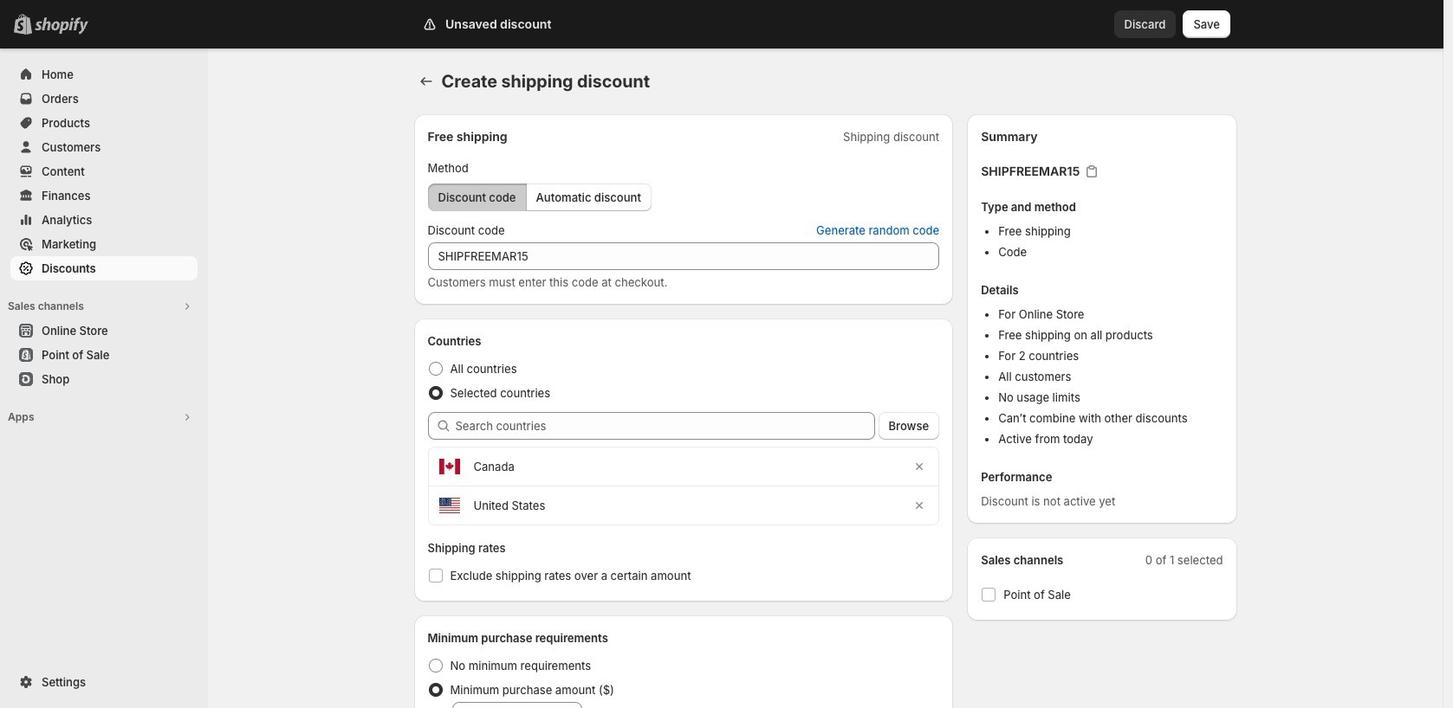 Task type: locate. For each thing, give the bounding box(es) containing it.
Search countries text field
[[455, 412, 875, 440]]

None text field
[[428, 243, 940, 270]]

shopify image
[[35, 17, 88, 35]]



Task type: vqa. For each thing, say whether or not it's contained in the screenshot.
Shopify image
yes



Task type: describe. For each thing, give the bounding box(es) containing it.
0.00 text field
[[475, 703, 582, 709]]



